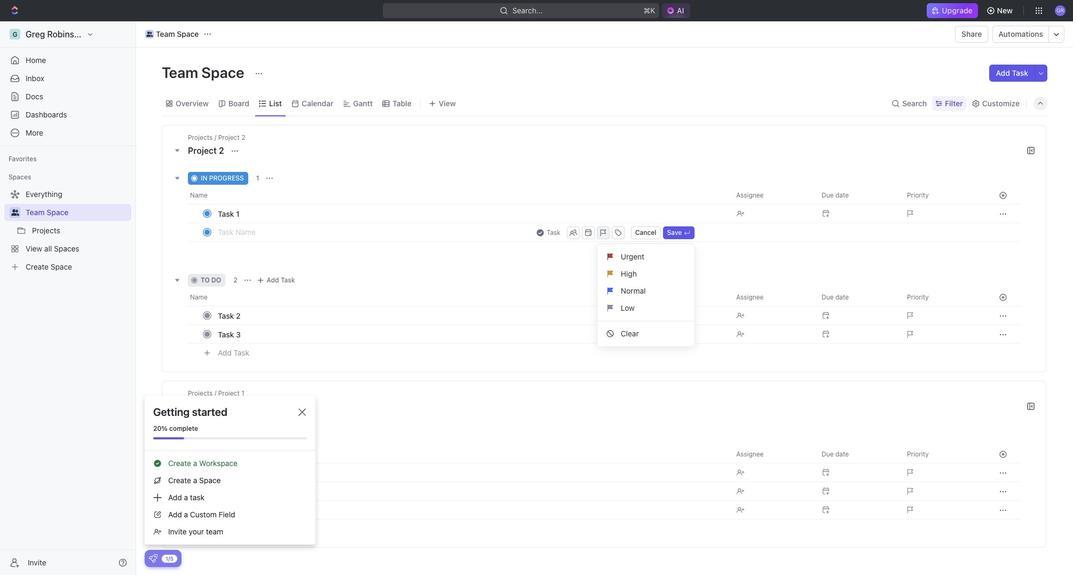 Task type: locate. For each thing, give the bounding box(es) containing it.
‎task 1 link
[[215, 465, 728, 480]]

user group image
[[11, 209, 19, 216]]

task 3
[[218, 330, 241, 339], [218, 506, 241, 515]]

your
[[189, 527, 204, 536]]

1 vertical spatial team space link
[[26, 204, 129, 221]]

add task button
[[990, 65, 1035, 82], [254, 274, 299, 287], [213, 347, 254, 359], [254, 431, 300, 444], [213, 522, 254, 535]]

0 horizontal spatial team space link
[[26, 204, 129, 221]]

1 project from the top
[[188, 146, 217, 155]]

1 right getting
[[219, 402, 223, 411]]

2 do from the top
[[211, 433, 221, 441]]

1 create from the top
[[168, 459, 191, 468]]

project up in on the left
[[188, 146, 217, 155]]

create up create a space
[[168, 459, 191, 468]]

task 1 link
[[215, 206, 728, 221]]

1 to from the top
[[201, 276, 210, 284]]

team right user group image
[[26, 208, 45, 217]]

1 vertical spatial ‎task
[[218, 487, 234, 496]]

to do down the started at the bottom
[[201, 433, 221, 441]]

1 vertical spatial to
[[201, 433, 210, 441]]

task 2 link
[[215, 308, 728, 323]]

task
[[1012, 68, 1029, 77], [218, 209, 234, 218], [281, 276, 295, 284], [218, 311, 234, 320], [218, 330, 234, 339], [234, 348, 249, 357], [281, 433, 295, 441], [218, 506, 234, 515], [234, 524, 249, 533]]

list
[[269, 99, 282, 108]]

save button
[[663, 226, 695, 239]]

team space right user group image
[[26, 208, 69, 217]]

invite your team
[[168, 527, 223, 536]]

1
[[256, 174, 259, 182], [236, 209, 240, 218], [219, 402, 223, 411], [236, 468, 240, 477]]

low
[[621, 303, 635, 312]]

3 up workspace
[[233, 433, 238, 441]]

invite inside sidebar navigation
[[28, 558, 46, 567]]

team space inside tree
[[26, 208, 69, 217]]

add a custom field
[[168, 510, 235, 519]]

2 ‎task from the top
[[218, 487, 234, 496]]

invite
[[168, 527, 187, 536], [28, 558, 46, 567]]

1 up ‎task 2
[[236, 468, 240, 477]]

0 vertical spatial create
[[168, 459, 191, 468]]

list containing urgent
[[598, 248, 695, 342]]

high
[[621, 269, 637, 278]]

a left task
[[184, 493, 188, 502]]

onboarding checklist button element
[[149, 554, 158, 563]]

progress
[[209, 174, 244, 182]]

team space
[[156, 29, 199, 38], [162, 64, 248, 81], [26, 208, 69, 217]]

team
[[206, 527, 223, 536]]

custom
[[190, 510, 217, 519]]

2 to from the top
[[201, 433, 210, 441]]

Task Name text field
[[218, 223, 530, 240]]

overview link
[[174, 96, 209, 111]]

search
[[903, 99, 927, 108]]

home link
[[4, 52, 131, 69]]

0 vertical spatial to do
[[201, 276, 221, 284]]

project up complete
[[188, 402, 217, 411]]

0 vertical spatial project
[[188, 146, 217, 155]]

task
[[190, 493, 205, 502]]

do up task 2
[[211, 276, 221, 284]]

1 to do from the top
[[201, 276, 221, 284]]

3 down task 2
[[236, 330, 241, 339]]

upgrade
[[942, 6, 973, 15]]

task 3 link down ‎task 2 link
[[215, 502, 728, 518]]

1/5
[[166, 555, 174, 562]]

to do up task 2
[[201, 276, 221, 284]]

space up board link
[[202, 64, 244, 81]]

2 create from the top
[[168, 476, 191, 485]]

add task
[[996, 68, 1029, 77], [267, 276, 295, 284], [218, 348, 249, 357], [267, 433, 295, 441], [218, 524, 249, 533]]

a down add a task
[[184, 510, 188, 519]]

1 horizontal spatial team space link
[[143, 28, 202, 41]]

clear
[[621, 329, 639, 338]]

1 horizontal spatial invite
[[168, 527, 187, 536]]

create up add a task
[[168, 476, 191, 485]]

‎task down ‎task 1 at the left bottom
[[218, 487, 234, 496]]

team up overview link
[[162, 64, 198, 81]]

2 vertical spatial team
[[26, 208, 45, 217]]

cancel button
[[631, 226, 661, 239]]

1 vertical spatial team space
[[162, 64, 248, 81]]

getting started
[[153, 406, 228, 418]]

table
[[393, 99, 412, 108]]

0 vertical spatial invite
[[168, 527, 187, 536]]

1 for project 1
[[219, 402, 223, 411]]

board
[[229, 99, 249, 108]]

create
[[168, 459, 191, 468], [168, 476, 191, 485]]

upgrade link
[[927, 3, 978, 18]]

2 project from the top
[[188, 402, 217, 411]]

do for 3
[[211, 433, 221, 441]]

team
[[156, 29, 175, 38], [162, 64, 198, 81], [26, 208, 45, 217]]

1 ‎task from the top
[[218, 468, 234, 477]]

add
[[996, 68, 1011, 77], [267, 276, 279, 284], [218, 348, 232, 357], [267, 433, 279, 441], [168, 493, 182, 502], [168, 510, 182, 519], [218, 524, 232, 533]]

in progress
[[201, 174, 244, 182]]

a
[[193, 459, 197, 468], [193, 476, 197, 485], [184, 493, 188, 502], [184, 510, 188, 519]]

2 vertical spatial team space
[[26, 208, 69, 217]]

project for project 2
[[188, 146, 217, 155]]

task 3 down ‎task 2
[[218, 506, 241, 515]]

20% complete
[[153, 425, 198, 433]]

board link
[[226, 96, 249, 111]]

do
[[211, 276, 221, 284], [211, 433, 221, 441]]

a up task
[[193, 476, 197, 485]]

1 vertical spatial create
[[168, 476, 191, 485]]

1 vertical spatial do
[[211, 433, 221, 441]]

0 vertical spatial task 3 link
[[215, 327, 728, 342]]

task 3 link down the task 2 link
[[215, 327, 728, 342]]

space right user group icon
[[177, 29, 199, 38]]

table link
[[391, 96, 412, 111]]

new button
[[983, 2, 1020, 19]]

automations button
[[994, 26, 1049, 42]]

urgent
[[621, 252, 645, 261]]

in
[[201, 174, 207, 182]]

to do for 3
[[201, 433, 221, 441]]

2
[[219, 146, 224, 155], [233, 276, 237, 284], [236, 311, 241, 320], [236, 487, 241, 496]]

0 vertical spatial to
[[201, 276, 210, 284]]

a for custom
[[184, 510, 188, 519]]

‎task down workspace
[[218, 468, 234, 477]]

to do
[[201, 276, 221, 284], [201, 433, 221, 441]]

1 vertical spatial project
[[188, 402, 217, 411]]

team space right user group icon
[[156, 29, 199, 38]]

1 right progress
[[256, 174, 259, 182]]

customize button
[[969, 96, 1023, 111]]

0 vertical spatial task 3
[[218, 330, 241, 339]]

list link
[[267, 96, 282, 111]]

‎task 2
[[218, 487, 241, 496]]

project 1
[[188, 402, 225, 411]]

task 3 down task 2
[[218, 330, 241, 339]]

space right user group image
[[47, 208, 69, 217]]

team space up overview
[[162, 64, 248, 81]]

1 vertical spatial task 3 link
[[215, 502, 728, 518]]

‎task for ‎task 2
[[218, 487, 234, 496]]

team space link inside tree
[[26, 204, 129, 221]]

1 vertical spatial to do
[[201, 433, 221, 441]]

favorites button
[[4, 153, 41, 166]]

to
[[201, 276, 210, 284], [201, 433, 210, 441]]

user group image
[[146, 32, 153, 37]]

0 vertical spatial ‎task
[[218, 468, 234, 477]]

list
[[598, 248, 695, 342]]

2 to do from the top
[[201, 433, 221, 441]]

1 down progress
[[236, 209, 240, 218]]

0 horizontal spatial invite
[[28, 558, 46, 567]]

2 task 3 link from the top
[[215, 502, 728, 518]]

invite for invite your team
[[168, 527, 187, 536]]

team space link
[[143, 28, 202, 41], [26, 204, 129, 221]]

0 vertical spatial do
[[211, 276, 221, 284]]

task 3 link
[[215, 327, 728, 342], [215, 502, 728, 518]]

‎task
[[218, 468, 234, 477], [218, 487, 234, 496]]

team right user group icon
[[156, 29, 175, 38]]

project
[[188, 146, 217, 155], [188, 402, 217, 411]]

invite for invite
[[28, 558, 46, 567]]

1 vertical spatial invite
[[28, 558, 46, 567]]

3 right field
[[236, 506, 241, 515]]

do down the started at the bottom
[[211, 433, 221, 441]]

1 do from the top
[[211, 276, 221, 284]]

a up create a space
[[193, 459, 197, 468]]

create for create a space
[[168, 476, 191, 485]]

1 vertical spatial team
[[162, 64, 198, 81]]

3
[[236, 330, 241, 339], [233, 433, 238, 441], [236, 506, 241, 515]]

sidebar navigation
[[0, 21, 136, 575]]

‎task for ‎task 1
[[218, 468, 234, 477]]

0 vertical spatial team space
[[156, 29, 199, 38]]

1 vertical spatial task 3
[[218, 506, 241, 515]]



Task type: describe. For each thing, give the bounding box(es) containing it.
create a space
[[168, 476, 221, 485]]

to for 2
[[201, 276, 210, 284]]

1 task 3 link from the top
[[215, 327, 728, 342]]

project for project 1
[[188, 402, 217, 411]]

‎task 1
[[218, 468, 240, 477]]

search...
[[512, 6, 543, 15]]

onboarding checklist button image
[[149, 554, 158, 563]]

high button
[[602, 265, 690, 282]]

favorites
[[9, 155, 37, 163]]

team inside tree
[[26, 208, 45, 217]]

close image
[[299, 409, 306, 416]]

normal button
[[602, 282, 690, 299]]

inbox link
[[4, 70, 131, 87]]

1 for ‎task 1
[[236, 468, 240, 477]]

a for task
[[184, 493, 188, 502]]

space inside tree
[[47, 208, 69, 217]]

team space tree
[[4, 186, 131, 276]]

add a task
[[168, 493, 205, 502]]

inbox
[[26, 74, 44, 83]]

gantt link
[[351, 96, 373, 111]]

1 for task 1
[[236, 209, 240, 218]]

home
[[26, 56, 46, 65]]

getting
[[153, 406, 190, 418]]

task 1
[[218, 209, 240, 218]]

dashboards link
[[4, 106, 131, 123]]

2 vertical spatial 3
[[236, 506, 241, 515]]

started
[[192, 406, 228, 418]]

field
[[219, 510, 235, 519]]

dashboards
[[26, 110, 67, 119]]

share
[[962, 29, 982, 38]]

customize
[[983, 99, 1020, 108]]

⌘k
[[644, 6, 655, 15]]

save
[[667, 228, 682, 236]]

docs
[[26, 92, 43, 101]]

2 for task
[[236, 311, 241, 320]]

calendar link
[[300, 96, 334, 111]]

low button
[[602, 299, 690, 316]]

1 task 3 from the top
[[218, 330, 241, 339]]

complete
[[169, 425, 198, 433]]

1 vertical spatial 3
[[233, 433, 238, 441]]

calendar
[[302, 99, 334, 108]]

a for space
[[193, 476, 197, 485]]

workspace
[[199, 459, 238, 468]]

do for 2
[[211, 276, 221, 284]]

project 2
[[188, 146, 226, 155]]

2 for ‎task
[[236, 487, 241, 496]]

cancel
[[635, 228, 657, 236]]

‎task 2 link
[[215, 484, 728, 499]]

0 vertical spatial team space link
[[143, 28, 202, 41]]

automations
[[999, 29, 1044, 38]]

share button
[[956, 26, 989, 43]]

to for 3
[[201, 433, 210, 441]]

overview
[[176, 99, 209, 108]]

search button
[[889, 96, 930, 111]]

a for workspace
[[193, 459, 197, 468]]

20%
[[153, 425, 168, 433]]

space down create a workspace
[[199, 476, 221, 485]]

create for create a workspace
[[168, 459, 191, 468]]

gantt
[[353, 99, 373, 108]]

spaces
[[9, 173, 31, 181]]

0 vertical spatial team
[[156, 29, 175, 38]]

2 for project
[[219, 146, 224, 155]]

2 task 3 from the top
[[218, 506, 241, 515]]

create a workspace
[[168, 459, 238, 468]]

0 vertical spatial 3
[[236, 330, 241, 339]]

task 2
[[218, 311, 241, 320]]

new
[[998, 6, 1013, 15]]

urgent button
[[602, 248, 690, 265]]

to do for 2
[[201, 276, 221, 284]]

docs link
[[4, 88, 131, 105]]

normal
[[621, 286, 646, 295]]

clear button
[[602, 325, 690, 342]]



Task type: vqa. For each thing, say whether or not it's contained in the screenshot.
Spaces
yes



